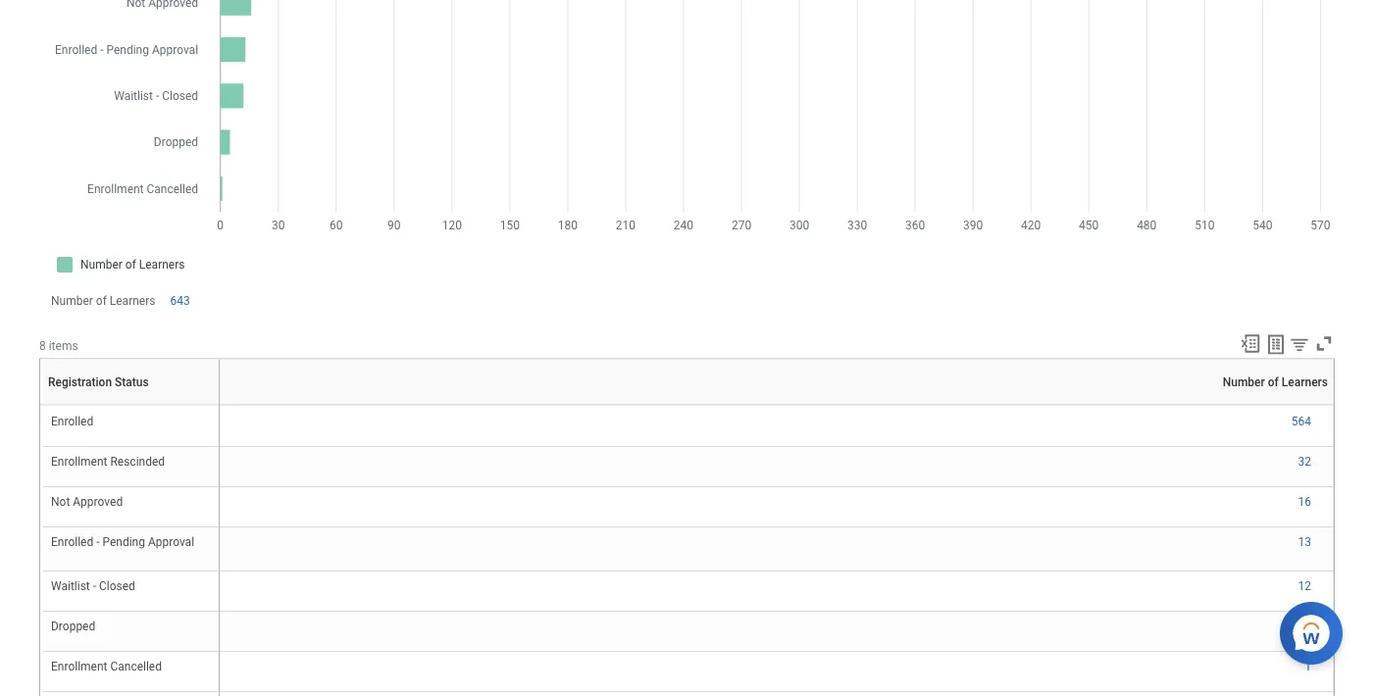 Task type: locate. For each thing, give the bounding box(es) containing it.
learners
[[110, 295, 155, 309], [1282, 376, 1328, 389], [777, 406, 781, 407]]

enrolled down not
[[51, 536, 93, 550]]

2 vertical spatial number of learners
[[772, 406, 781, 407]]

643 button
[[170, 294, 193, 310]]

registration status button
[[126, 406, 135, 407]]

enrolled for enrolled element
[[51, 415, 93, 429]]

1 enrolled from the top
[[51, 415, 93, 429]]

1 button
[[1305, 660, 1315, 676]]

enrollment down dropped
[[51, 661, 107, 674]]

enrollment rescinded element
[[51, 452, 165, 469]]

0 vertical spatial enrolled
[[51, 415, 93, 429]]

number
[[51, 295, 93, 309], [1223, 376, 1265, 389], [772, 406, 776, 407]]

1
[[1305, 661, 1312, 674]]

0 vertical spatial number
[[51, 295, 93, 309]]

0 horizontal spatial number
[[51, 295, 93, 309]]

toolbar
[[1231, 333, 1335, 359]]

of
[[96, 295, 107, 309], [1268, 376, 1279, 389], [776, 406, 777, 407]]

2 horizontal spatial learners
[[1282, 376, 1328, 389]]

1 vertical spatial number of learners
[[1223, 376, 1328, 389]]

1 horizontal spatial of
[[776, 406, 777, 407]]

0 vertical spatial of
[[96, 295, 107, 309]]

0 vertical spatial status
[[115, 376, 149, 389]]

enrolled
[[51, 415, 93, 429], [51, 536, 93, 550]]

13 button
[[1298, 535, 1315, 551]]

select to filter grid data image
[[1289, 334, 1311, 355]]

1 vertical spatial status
[[132, 406, 135, 407]]

2 enrolled from the top
[[51, 536, 93, 550]]

1 vertical spatial enrollment
[[51, 661, 107, 674]]

0 horizontal spatial registration
[[48, 376, 112, 389]]

registration inside row element
[[48, 376, 112, 389]]

1 vertical spatial enrolled
[[51, 536, 93, 550]]

16
[[1298, 496, 1312, 510]]

waitlist
[[51, 580, 90, 594]]

registration status
[[48, 376, 149, 389], [126, 406, 135, 407]]

registration status up registration status button
[[48, 376, 149, 389]]

0 horizontal spatial number of learners
[[51, 295, 155, 309]]

enrollment inside enrollment cancelled element
[[51, 661, 107, 674]]

registration up enrolled element
[[48, 376, 112, 389]]

enrollment inside the enrollment rescinded element
[[51, 456, 107, 469]]

0 horizontal spatial learners
[[110, 295, 155, 309]]

0 vertical spatial -
[[96, 536, 100, 550]]

registration
[[48, 376, 112, 389], [126, 406, 132, 407]]

enrollment
[[51, 456, 107, 469], [51, 661, 107, 674]]

status down row element
[[132, 406, 135, 407]]

8 items
[[39, 339, 78, 353]]

1 horizontal spatial number
[[772, 406, 776, 407]]

0 vertical spatial registration status
[[48, 376, 149, 389]]

0 vertical spatial registration
[[48, 376, 112, 389]]

1 enrollment from the top
[[51, 456, 107, 469]]

dropped element
[[51, 617, 95, 634]]

1 horizontal spatial number of learners
[[772, 406, 781, 407]]

enrollment cancelled
[[51, 661, 162, 674]]

enrolled for enrolled - pending approval
[[51, 536, 93, 550]]

registration status down row element
[[126, 406, 135, 407]]

2 vertical spatial number
[[772, 406, 776, 407]]

2 horizontal spatial number
[[1223, 376, 1265, 389]]

- left pending
[[96, 536, 100, 550]]

2 vertical spatial of
[[776, 406, 777, 407]]

2 horizontal spatial number of learners
[[1223, 376, 1328, 389]]

- inside "enrolled - pending approval" element
[[96, 536, 100, 550]]

not approved element
[[51, 492, 123, 510]]

registration status inside row element
[[48, 376, 149, 389]]

enrollment up 'not approved' element
[[51, 456, 107, 469]]

2 vertical spatial learners
[[777, 406, 781, 407]]

enrolled up the enrollment rescinded element
[[51, 415, 93, 429]]

- for enrolled
[[96, 536, 100, 550]]

1 vertical spatial -
[[93, 580, 96, 594]]

number of learners column header
[[220, 406, 1334, 407]]

enrolled element
[[51, 411, 93, 429]]

- left closed
[[93, 580, 96, 594]]

enrollment for enrollment cancelled
[[51, 661, 107, 674]]

export to excel image
[[1240, 333, 1262, 355]]

closed
[[99, 580, 135, 594]]

status
[[115, 376, 149, 389], [132, 406, 135, 407]]

2 horizontal spatial of
[[1268, 376, 1279, 389]]

0 horizontal spatial of
[[96, 295, 107, 309]]

5
[[1305, 621, 1312, 634]]

not approved
[[51, 496, 123, 510]]

1 horizontal spatial learners
[[777, 406, 781, 407]]

12 5 1
[[1298, 580, 1312, 674]]

number of learners inside column header
[[772, 406, 781, 407]]

number of learners
[[51, 295, 155, 309], [1223, 376, 1328, 389], [772, 406, 781, 407]]

approved
[[73, 496, 123, 510]]

- inside waitlist - closed element
[[93, 580, 96, 594]]

status inside row element
[[115, 376, 149, 389]]

16 button
[[1298, 495, 1315, 511]]

registration down row element
[[126, 406, 132, 407]]

1 horizontal spatial registration
[[126, 406, 132, 407]]

1 vertical spatial number
[[1223, 376, 1265, 389]]

approval
[[148, 536, 194, 550]]

2 enrollment from the top
[[51, 661, 107, 674]]

12 button
[[1298, 579, 1315, 595]]

-
[[96, 536, 100, 550], [93, 580, 96, 594]]

0 vertical spatial enrollment
[[51, 456, 107, 469]]

5 button
[[1305, 620, 1315, 635]]

status up registration status button
[[115, 376, 149, 389]]



Task type: describe. For each thing, give the bounding box(es) containing it.
not
[[51, 496, 70, 510]]

32
[[1298, 456, 1312, 469]]

fullscreen image
[[1314, 333, 1335, 355]]

13
[[1298, 536, 1312, 550]]

564 button
[[1292, 414, 1315, 430]]

1 vertical spatial of
[[1268, 376, 1279, 389]]

waitlist - closed element
[[51, 576, 135, 594]]

pending
[[102, 536, 145, 550]]

0 vertical spatial learners
[[110, 295, 155, 309]]

waitlist - closed
[[51, 580, 135, 594]]

- for waitlist
[[93, 580, 96, 594]]

1 vertical spatial learners
[[1282, 376, 1328, 389]]

items
[[49, 339, 78, 353]]

1 vertical spatial registration
[[126, 406, 132, 407]]

enrollment rescinded
[[51, 456, 165, 469]]

12
[[1298, 580, 1312, 594]]

1 vertical spatial registration status
[[126, 406, 135, 407]]

number inside column header
[[772, 406, 776, 407]]

export to worksheets image
[[1265, 333, 1288, 357]]

dropped
[[51, 621, 95, 634]]

rescinded
[[110, 456, 165, 469]]

enrollment cancelled element
[[51, 657, 162, 674]]

enrollment for enrollment rescinded
[[51, 456, 107, 469]]

enrolled - pending approval
[[51, 536, 194, 550]]

cancelled
[[110, 661, 162, 674]]

8
[[39, 339, 46, 353]]

learners inside column header
[[777, 406, 781, 407]]

of inside "number of learners" column header
[[776, 406, 777, 407]]

0 vertical spatial number of learners
[[51, 295, 155, 309]]

564
[[1292, 415, 1312, 429]]

row element
[[42, 360, 223, 405]]

643
[[170, 295, 190, 309]]

32 button
[[1298, 455, 1315, 471]]

enrolled - pending approval element
[[51, 532, 194, 550]]



Task type: vqa. For each thing, say whether or not it's contained in the screenshot.
Feedback Received
no



